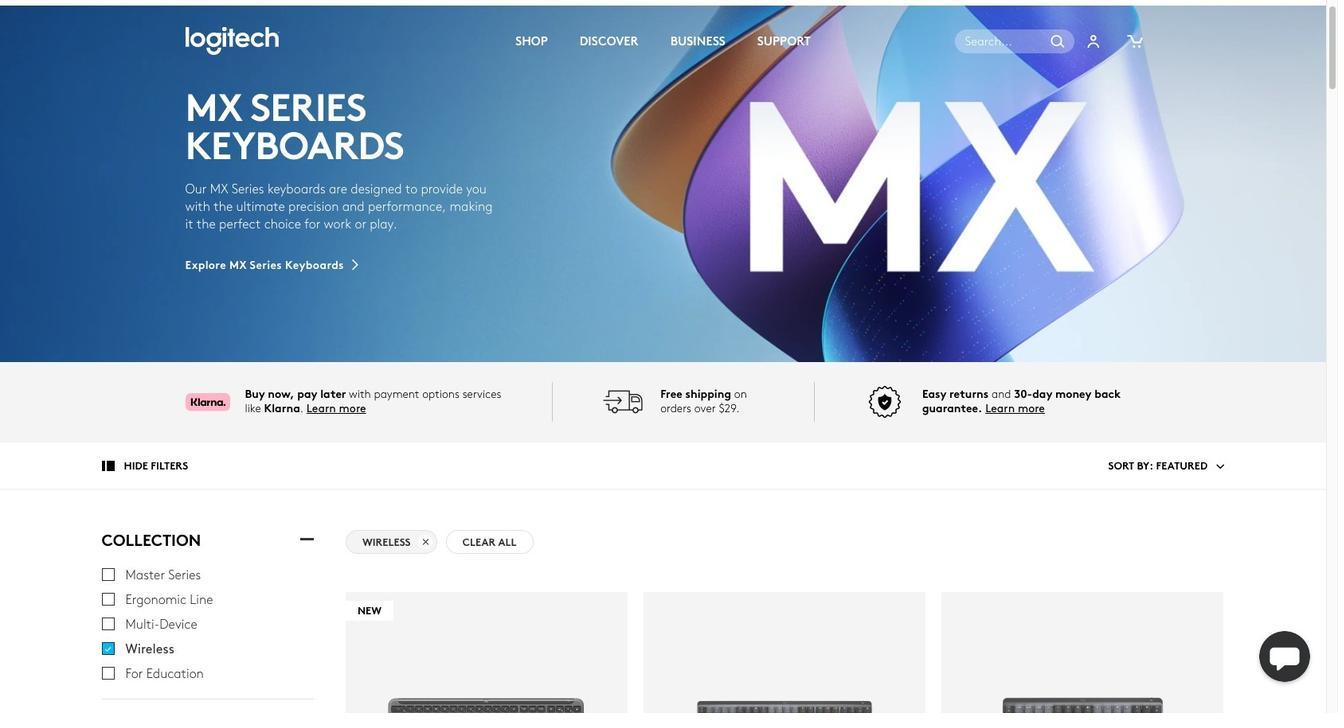 Task type: locate. For each thing, give the bounding box(es) containing it.
klarna icon image
[[185, 380, 230, 424]]

clear wireless filter image
[[417, 538, 427, 547]]

tab list
[[399, 6, 928, 77]]

mx mechanical image
[[672, 621, 898, 714]]

mx mechanical mini image
[[970, 621, 1196, 714]]



Task type: vqa. For each thing, say whether or not it's contained in the screenshot.
the free shipping icon
yes



Task type: describe. For each thing, give the bounding box(es) containing it.
hero logo image
[[185, 27, 279, 56]]

free shipping icon image
[[601, 380, 646, 424]]

signature slim keyboard k950 image
[[374, 621, 600, 714]]

money back icon image
[[863, 380, 908, 424]]



